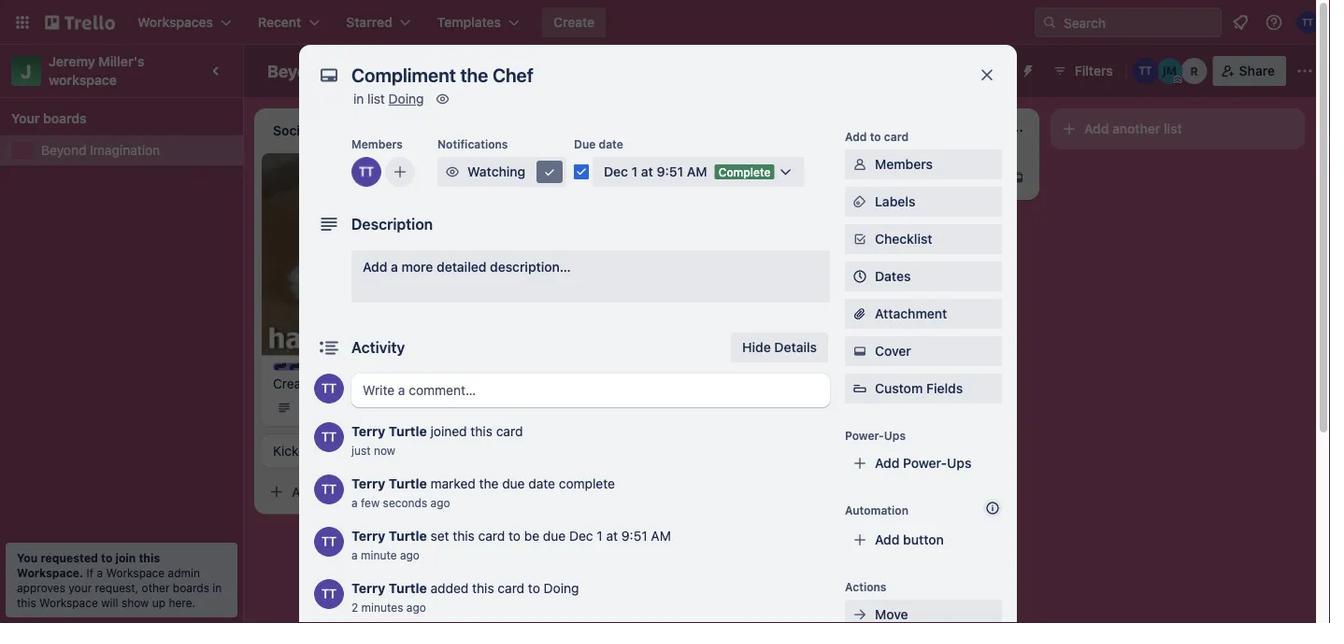 Task type: vqa. For each thing, say whether or not it's contained in the screenshot.


Task type: describe. For each thing, give the bounding box(es) containing it.
color: purple, title: none image
[[273, 363, 310, 371]]

color: bold red, title: "thoughts" element
[[538, 161, 609, 175]]

a inside terry turtle marked the due date complete a few seconds ago
[[351, 496, 358, 509]]

create button
[[542, 7, 606, 37]]

your boards
[[11, 111, 87, 126]]

members link
[[845, 150, 1002, 179]]

move
[[875, 607, 908, 623]]

1 down create instagram
[[322, 401, 327, 415]]

due date
[[574, 137, 623, 151]]

0 vertical spatial ups
[[884, 429, 906, 442]]

instagram
[[317, 376, 377, 391]]

kickoff meeting
[[273, 443, 368, 458]]

terry turtle (terryturtle) image left the minute
[[314, 527, 344, 557]]

approves
[[17, 581, 65, 595]]

filters button
[[1047, 56, 1119, 86]]

terry turtle set this card to be due dec 1 at 9:51 am a minute ago
[[351, 529, 671, 562]]

2 horizontal spatial add a card
[[823, 170, 889, 185]]

create for create
[[553, 14, 595, 30]]

0 horizontal spatial members
[[351, 137, 403, 151]]

actions
[[845, 581, 887, 594]]

description
[[351, 215, 433, 233]]

watching
[[467, 164, 526, 179]]

2 minutes ago link
[[351, 601, 426, 614]]

Dec 1 checkbox
[[565, 236, 622, 258]]

description…
[[490, 259, 571, 275]]

list inside button
[[1164, 121, 1182, 136]]

other
[[142, 581, 170, 595]]

card inside terry turtle joined this card just now
[[496, 424, 523, 439]]

checklist link
[[845, 224, 1002, 254]]

imagination inside text field
[[332, 61, 427, 81]]

a down add to card
[[851, 170, 858, 185]]

turtle for set this card to be due dec 1 at 9:51 am
[[389, 529, 427, 544]]

1 inside checkbox
[[611, 240, 616, 253]]

0 vertical spatial list
[[367, 91, 385, 107]]

sm image for move
[[851, 606, 869, 624]]

terry turtle (terryturtle) image left r
[[1133, 58, 1159, 84]]

your boards with 1 items element
[[11, 108, 222, 130]]

minute
[[361, 549, 397, 562]]

primary element
[[0, 0, 1330, 45]]

1 horizontal spatial am
[[687, 164, 707, 179]]

your
[[69, 581, 92, 595]]

card down dec 1
[[596, 282, 624, 297]]

this for added
[[472, 581, 494, 596]]

sm image for labels
[[851, 193, 869, 211]]

terry for set this card to be due dec 1 at 9:51 am
[[351, 529, 385, 544]]

add power-ups link
[[845, 449, 1002, 479]]

star or unstar board image
[[447, 64, 462, 79]]

dec inside terry turtle set this card to be due dec 1 at 9:51 am a minute ago
[[569, 529, 593, 544]]

0 vertical spatial power-
[[845, 429, 884, 442]]

this inside you requested to join this workspace.
[[139, 552, 160, 565]]

a inside if a workspace admin approves your request, other boards in this workspace will show up here.
[[97, 567, 103, 580]]

at inside terry turtle set this card to be due dec 1 at 9:51 am a minute ago
[[606, 529, 618, 544]]

your
[[11, 111, 40, 126]]

another
[[1113, 121, 1160, 136]]

board
[[539, 63, 575, 79]]

add to card
[[845, 130, 909, 143]]

in inside if a workspace admin approves your request, other boards in this workspace will show up here.
[[213, 581, 222, 595]]

Board name text field
[[258, 56, 436, 86]]

add left another
[[1084, 121, 1109, 136]]

card up members link at the top of the page
[[884, 130, 909, 143]]

hide details
[[742, 340, 817, 355]]

you requested to join this workspace.
[[17, 552, 160, 580]]

1 vertical spatial imagination
[[90, 143, 160, 158]]

be
[[524, 529, 540, 544]]

sm image for members
[[851, 155, 869, 174]]

0 notifications image
[[1229, 11, 1252, 34]]

few
[[361, 496, 380, 509]]

this for joined
[[471, 424, 493, 439]]

add left the more
[[363, 259, 387, 275]]

terry turtle marked the due date complete a few seconds ago
[[351, 476, 615, 509]]

dec 1
[[587, 240, 616, 253]]

create for create instagram
[[273, 376, 313, 391]]

1 horizontal spatial add a card button
[[527, 275, 737, 305]]

show menu image
[[1296, 62, 1314, 80]]

terry turtle (terryturtle) image up kickoff meeting
[[314, 374, 344, 404]]

add a more detailed description… link
[[351, 251, 830, 303]]

1 vertical spatial workspace
[[39, 596, 98, 610]]

move link
[[845, 600, 1002, 624]]

a few seconds ago link
[[351, 496, 450, 509]]

thinking link
[[538, 172, 755, 191]]

create from template… image for add a card "button" to the left
[[479, 485, 494, 500]]

labels
[[875, 194, 916, 209]]

card left few
[[331, 484, 358, 500]]

labels link
[[845, 187, 1002, 217]]

marked
[[431, 476, 476, 492]]

attachment button
[[845, 299, 1002, 329]]

attachment
[[875, 306, 947, 322]]

terry turtle (terryturtle) image left the just
[[314, 423, 344, 452]]

the
[[479, 476, 499, 492]]

create instagram
[[273, 376, 377, 391]]

turtle for marked the due date complete
[[389, 476, 427, 492]]

show
[[121, 596, 149, 610]]

workspace.
[[17, 567, 83, 580]]

terry for added this card to doing
[[351, 581, 385, 596]]

1 down the instagram at bottom left
[[359, 401, 364, 415]]

seconds
[[383, 496, 427, 509]]

board link
[[507, 56, 587, 86]]

add another list button
[[1051, 108, 1305, 150]]

joined
[[431, 424, 467, 439]]

due
[[574, 137, 596, 151]]

automation image
[[1013, 56, 1039, 82]]

sm image inside watching button
[[540, 163, 559, 181]]

boards inside if a workspace admin approves your request, other boards in this workspace will show up here.
[[173, 581, 209, 595]]

0 horizontal spatial add a card button
[[262, 477, 471, 507]]

detailed
[[437, 259, 487, 275]]

checklist
[[875, 231, 933, 247]]

terry turtle (terryturtle) image left add members to card icon
[[351, 157, 381, 187]]

ago inside terry turtle marked the due date complete a few seconds ago
[[431, 496, 450, 509]]

terry turtle added this card to doing 2 minutes ago
[[351, 581, 579, 614]]

sm image for watching
[[443, 163, 462, 181]]

1 horizontal spatial in
[[353, 91, 364, 107]]

notifications
[[438, 137, 508, 151]]

dates button
[[845, 262, 1002, 292]]

add button
[[875, 532, 944, 548]]

terry turtle (terryturtle) image down complete
[[737, 236, 759, 258]]

will
[[101, 596, 118, 610]]

boards inside your boards with 1 items "element"
[[43, 111, 87, 126]]

due inside terry turtle set this card to be due dec 1 at 9:51 am a minute ago
[[543, 529, 566, 544]]

custom
[[875, 381, 923, 396]]

0 horizontal spatial add a card
[[292, 484, 358, 500]]

search image
[[1042, 15, 1057, 30]]



Task type: locate. For each thing, give the bounding box(es) containing it.
to left join
[[101, 552, 113, 565]]

due right the
[[502, 476, 525, 492]]

ago right the minute
[[400, 549, 420, 562]]

0 vertical spatial date
[[599, 137, 623, 151]]

1 horizontal spatial list
[[1164, 121, 1182, 136]]

1 vertical spatial ups
[[947, 456, 972, 471]]

doing down terry turtle set this card to be due dec 1 at 9:51 am a minute ago
[[544, 581, 579, 596]]

0 vertical spatial add a card
[[823, 170, 889, 185]]

add a card down kickoff meeting
[[292, 484, 358, 500]]

None text field
[[342, 58, 959, 92]]

0 horizontal spatial ups
[[884, 429, 906, 442]]

3 terry from the top
[[351, 529, 385, 544]]

terry turtle (terryturtle) image left the 2
[[314, 580, 344, 610]]

0 vertical spatial add a card button
[[793, 163, 1002, 193]]

workspace
[[106, 567, 165, 580], [39, 596, 98, 610]]

r
[[1191, 65, 1198, 78]]

jeremy
[[49, 54, 95, 69]]

share
[[1239, 63, 1275, 79]]

a right if
[[97, 567, 103, 580]]

requested
[[41, 552, 98, 565]]

sm image inside cover link
[[851, 342, 869, 361]]

filters
[[1075, 63, 1113, 79]]

add a card down dec 1 checkbox
[[557, 282, 624, 297]]

0 vertical spatial beyond imagination
[[267, 61, 427, 81]]

terry up few
[[351, 476, 385, 492]]

terry turtle (terryturtle) image
[[1297, 11, 1319, 34], [737, 236, 759, 258], [314, 374, 344, 404], [471, 397, 494, 419], [314, 475, 344, 505], [314, 580, 344, 610]]

this down approves
[[17, 596, 36, 610]]

workspace down the your
[[39, 596, 98, 610]]

1 horizontal spatial create from template… image
[[1010, 170, 1025, 185]]

this inside terry turtle added this card to doing 2 minutes ago
[[472, 581, 494, 596]]

just
[[351, 444, 371, 457]]

doing link
[[389, 91, 424, 107]]

Search field
[[1057, 8, 1221, 36]]

due
[[502, 476, 525, 492], [543, 529, 566, 544]]

1 terry from the top
[[351, 424, 385, 439]]

beyond inside beyond imagination text field
[[267, 61, 328, 81]]

Write a comment text field
[[351, 374, 830, 408]]

turtle inside terry turtle marked the due date complete a few seconds ago
[[389, 476, 427, 492]]

sm image down star or unstar board 'image'
[[433, 90, 452, 108]]

here.
[[169, 596, 196, 610]]

sm image inside labels link
[[851, 193, 869, 211]]

complete
[[719, 165, 771, 179]]

turtle up seconds
[[389, 476, 427, 492]]

0 horizontal spatial imagination
[[90, 143, 160, 158]]

0 vertical spatial boards
[[43, 111, 87, 126]]

add members to card image
[[393, 163, 408, 181]]

beyond
[[267, 61, 328, 81], [41, 143, 87, 158]]

1 horizontal spatial create
[[553, 14, 595, 30]]

0 horizontal spatial am
[[651, 529, 671, 544]]

1 vertical spatial at
[[606, 529, 618, 544]]

workspace visible image
[[481, 64, 496, 79]]

dec inside dec 1 checkbox
[[587, 240, 608, 253]]

0 horizontal spatial power-
[[845, 429, 884, 442]]

1 vertical spatial add a card
[[557, 282, 624, 297]]

0 horizontal spatial due
[[502, 476, 525, 492]]

dec down due date
[[604, 164, 628, 179]]

this inside if a workspace admin approves your request, other boards in this workspace will show up here.
[[17, 596, 36, 610]]

custom fields button
[[845, 380, 1002, 398]]

cover
[[875, 344, 911, 359]]

a
[[851, 170, 858, 185], [391, 259, 398, 275], [585, 282, 593, 297], [320, 484, 327, 500], [351, 496, 358, 509], [351, 549, 358, 562], [97, 567, 103, 580]]

kickoff
[[273, 443, 315, 458]]

0 vertical spatial dec
[[604, 164, 628, 179]]

terry for marked the due date complete
[[351, 476, 385, 492]]

at down complete
[[606, 529, 618, 544]]

0 vertical spatial am
[[687, 164, 707, 179]]

turtle up now
[[389, 424, 427, 439]]

sm image
[[433, 90, 452, 108], [851, 155, 869, 174], [443, 163, 462, 181], [851, 342, 869, 361], [851, 606, 869, 624]]

sm image left cover
[[851, 342, 869, 361]]

ups
[[884, 429, 906, 442], [947, 456, 972, 471]]

0 horizontal spatial create
[[273, 376, 313, 391]]

1 horizontal spatial 9:51
[[657, 164, 684, 179]]

create instagram link
[[273, 374, 490, 393]]

1 inside terry turtle set this card to be due dec 1 at 9:51 am a minute ago
[[597, 529, 603, 544]]

to
[[870, 130, 881, 143], [509, 529, 521, 544], [101, 552, 113, 565], [528, 581, 540, 596]]

request,
[[95, 581, 139, 595]]

sm image left mark due date as complete checkbox
[[540, 163, 559, 181]]

4 terry from the top
[[351, 581, 385, 596]]

add a card button up labels
[[793, 163, 1002, 193]]

1 horizontal spatial imagination
[[332, 61, 427, 81]]

0 vertical spatial doing
[[389, 91, 424, 107]]

ago inside terry turtle set this card to be due dec 1 at 9:51 am a minute ago
[[400, 549, 420, 562]]

1 vertical spatial sm image
[[851, 193, 869, 211]]

terry turtle (terryturtle) image up terry turtle joined this card just now
[[471, 397, 494, 419]]

a left the minute
[[351, 549, 358, 562]]

sm image
[[540, 163, 559, 181], [851, 193, 869, 211], [851, 230, 869, 249]]

ago down marked
[[431, 496, 450, 509]]

power-ups
[[845, 429, 906, 442]]

beyond imagination link
[[41, 141, 232, 160]]

1 horizontal spatial doing
[[544, 581, 579, 596]]

2 vertical spatial dec
[[569, 529, 593, 544]]

1 horizontal spatial add a card
[[557, 282, 624, 297]]

sm image left the checklist
[[851, 230, 869, 249]]

add power-ups
[[875, 456, 972, 471]]

0 vertical spatial at
[[641, 164, 653, 179]]

1 horizontal spatial workspace
[[106, 567, 165, 580]]

in list doing
[[353, 91, 424, 107]]

2 vertical spatial ago
[[406, 601, 426, 614]]

details
[[774, 340, 817, 355]]

0 horizontal spatial beyond
[[41, 143, 87, 158]]

dec
[[604, 164, 628, 179], [587, 240, 608, 253], [569, 529, 593, 544]]

members up add members to card icon
[[351, 137, 403, 151]]

create from template… image
[[1010, 170, 1025, 185], [479, 485, 494, 500]]

meeting
[[319, 443, 368, 458]]

1 vertical spatial members
[[875, 157, 933, 172]]

dec down thinking
[[587, 240, 608, 253]]

doing
[[389, 91, 424, 107], [544, 581, 579, 596]]

add button button
[[845, 525, 1002, 555]]

dec right be
[[569, 529, 593, 544]]

a down dec 1 checkbox
[[585, 282, 593, 297]]

0 vertical spatial members
[[351, 137, 403, 151]]

9:51 inside terry turtle set this card to be due dec 1 at 9:51 am a minute ago
[[621, 529, 648, 544]]

0 vertical spatial in
[[353, 91, 364, 107]]

1 vertical spatial doing
[[544, 581, 579, 596]]

power- inside add power-ups link
[[903, 456, 947, 471]]

a inside terry turtle set this card to be due dec 1 at 9:51 am a minute ago
[[351, 549, 358, 562]]

terry turtle (terryturtle) image down kickoff meeting
[[314, 475, 344, 505]]

1 horizontal spatial ups
[[947, 456, 972, 471]]

a left the more
[[391, 259, 398, 275]]

1 horizontal spatial beyond imagination
[[267, 61, 427, 81]]

0 horizontal spatial 9:51
[[621, 529, 648, 544]]

to down terry turtle set this card to be due dec 1 at 9:51 am a minute ago
[[528, 581, 540, 596]]

to inside you requested to join this workspace.
[[101, 552, 113, 565]]

miller's
[[99, 54, 145, 69]]

just now link
[[351, 444, 396, 457]]

turtle inside terry turtle added this card to doing 2 minutes ago
[[389, 581, 427, 596]]

to up members link at the top of the page
[[870, 130, 881, 143]]

add down add to card
[[823, 170, 847, 185]]

terry inside terry turtle added this card to doing 2 minutes ago
[[351, 581, 385, 596]]

1 turtle from the top
[[389, 424, 427, 439]]

1 vertical spatial add a card button
[[527, 275, 737, 305]]

4 turtle from the top
[[389, 581, 427, 596]]

turtle up 2 minutes ago link
[[389, 581, 427, 596]]

1 down the thinking link at the top
[[611, 240, 616, 253]]

beyond inside beyond imagination link
[[41, 143, 87, 158]]

terry inside terry turtle marked the due date complete a few seconds ago
[[351, 476, 385, 492]]

this inside terry turtle joined this card just now
[[471, 424, 493, 439]]

create from template… image for top add a card "button"
[[1010, 170, 1025, 185]]

you
[[17, 552, 38, 565]]

power ups image
[[987, 64, 1002, 79]]

1 vertical spatial date
[[528, 476, 555, 492]]

0 vertical spatial imagination
[[332, 61, 427, 81]]

watching button
[[438, 157, 567, 187]]

turtle inside terry turtle set this card to be due dec 1 at 9:51 am a minute ago
[[389, 529, 427, 544]]

jeremy miller (jeremymiller198) image
[[1157, 58, 1183, 84]]

0 horizontal spatial list
[[367, 91, 385, 107]]

turtle up the a minute ago link
[[389, 529, 427, 544]]

1 vertical spatial am
[[651, 529, 671, 544]]

ago right minutes
[[406, 601, 426, 614]]

to left be
[[509, 529, 521, 544]]

ups down fields
[[947, 456, 972, 471]]

due right be
[[543, 529, 566, 544]]

9:51
[[657, 164, 684, 179], [621, 529, 648, 544]]

1 horizontal spatial boards
[[173, 581, 209, 595]]

create down color: purple, title: none icon
[[273, 376, 313, 391]]

activity
[[351, 339, 405, 357]]

list right another
[[1164, 121, 1182, 136]]

workspace down join
[[106, 567, 165, 580]]

3 turtle from the top
[[389, 529, 427, 544]]

thoughts thinking
[[538, 162, 609, 189]]

more
[[402, 259, 433, 275]]

workspace
[[49, 72, 117, 88]]

minutes
[[361, 601, 403, 614]]

1 vertical spatial create
[[273, 376, 313, 391]]

set
[[431, 529, 449, 544]]

sm image for checklist
[[851, 230, 869, 249]]

in right the other
[[213, 581, 222, 595]]

0 vertical spatial beyond
[[267, 61, 328, 81]]

create inside button
[[553, 14, 595, 30]]

thinking
[[538, 173, 590, 189]]

mark due date as complete image
[[574, 165, 589, 179]]

this right the added
[[472, 581, 494, 596]]

terry turtle (terryturtle) image right open information menu image
[[1297, 11, 1319, 34]]

doing down beyond imagination text field
[[389, 91, 424, 107]]

card up labels
[[861, 170, 889, 185]]

0 horizontal spatial at
[[606, 529, 618, 544]]

power-
[[845, 429, 884, 442], [903, 456, 947, 471]]

this inside terry turtle set this card to be due dec 1 at 9:51 am a minute ago
[[453, 529, 475, 544]]

terry up the minute
[[351, 529, 385, 544]]

beyond imagination up in list doing
[[267, 61, 427, 81]]

sm image for cover
[[851, 342, 869, 361]]

now
[[374, 444, 396, 457]]

this right set
[[453, 529, 475, 544]]

0 horizontal spatial beyond imagination
[[41, 143, 160, 158]]

1 vertical spatial create from template… image
[[479, 485, 494, 500]]

0 horizontal spatial date
[[528, 476, 555, 492]]

Mark due date as complete checkbox
[[574, 165, 589, 179]]

1 horizontal spatial members
[[875, 157, 933, 172]]

dates
[[875, 269, 911, 284]]

add a card
[[823, 170, 889, 185], [557, 282, 624, 297], [292, 484, 358, 500]]

imagination down your boards with 1 items "element"
[[90, 143, 160, 158]]

sm image left labels
[[851, 193, 869, 211]]

1 vertical spatial boards
[[173, 581, 209, 595]]

hide
[[742, 340, 771, 355]]

terry inside terry turtle joined this card just now
[[351, 424, 385, 439]]

list
[[367, 91, 385, 107], [1164, 121, 1182, 136]]

1 vertical spatial beyond
[[41, 143, 87, 158]]

date inside terry turtle marked the due date complete a few seconds ago
[[528, 476, 555, 492]]

a minute ago link
[[351, 549, 420, 562]]

beyond imagination inside beyond imagination text field
[[267, 61, 427, 81]]

to inside terry turtle set this card to be due dec 1 at 9:51 am a minute ago
[[509, 529, 521, 544]]

2 vertical spatial add a card
[[292, 484, 358, 500]]

0 vertical spatial 9:51
[[657, 164, 684, 179]]

2 terry from the top
[[351, 476, 385, 492]]

added
[[431, 581, 469, 596]]

add a more detailed description…
[[363, 259, 571, 275]]

add another list
[[1084, 121, 1182, 136]]

1 horizontal spatial date
[[599, 137, 623, 151]]

this for set
[[453, 529, 475, 544]]

add down power-ups
[[875, 456, 900, 471]]

0 vertical spatial ago
[[431, 496, 450, 509]]

date right due
[[599, 137, 623, 151]]

terry up the 2
[[351, 581, 385, 596]]

thoughts
[[557, 162, 609, 175]]

1 horizontal spatial power-
[[903, 456, 947, 471]]

sm image down notifications on the top left
[[443, 163, 462, 181]]

2 horizontal spatial add a card button
[[793, 163, 1002, 193]]

fields
[[926, 381, 963, 396]]

open information menu image
[[1265, 13, 1284, 32]]

up
[[152, 596, 166, 610]]

back to home image
[[45, 7, 115, 37]]

0 vertical spatial workspace
[[106, 567, 165, 580]]

terry
[[351, 424, 385, 439], [351, 476, 385, 492], [351, 529, 385, 544], [351, 581, 385, 596]]

hide details link
[[731, 333, 828, 363]]

add a card button down dec 1
[[527, 275, 737, 305]]

1 right thoughts on the top left
[[632, 164, 638, 179]]

rubyanndersson (rubyanndersson) image
[[1181, 58, 1208, 84]]

boards right your
[[43, 111, 87, 126]]

imagination up in list doing
[[332, 61, 427, 81]]

if
[[86, 567, 94, 580]]

date left complete
[[528, 476, 555, 492]]

in down beyond imagination text field
[[353, 91, 364, 107]]

terry up just now link
[[351, 424, 385, 439]]

j
[[21, 60, 31, 82]]

card inside terry turtle added this card to doing 2 minutes ago
[[498, 581, 525, 596]]

add a card button down the just
[[262, 477, 471, 507]]

custom fields
[[875, 381, 963, 396]]

sm image inside move link
[[851, 606, 869, 624]]

1 vertical spatial ago
[[400, 549, 420, 562]]

0 horizontal spatial in
[[213, 581, 222, 595]]

power- down custom
[[845, 429, 884, 442]]

add down kickoff
[[292, 484, 316, 500]]

cover link
[[845, 337, 1002, 366]]

2 vertical spatial add a card button
[[262, 477, 471, 507]]

0 vertical spatial sm image
[[540, 163, 559, 181]]

if a workspace admin approves your request, other boards in this workspace will show up here.
[[17, 567, 222, 610]]

create up board
[[553, 14, 595, 30]]

r button
[[1181, 58, 1208, 84]]

card inside terry turtle set this card to be due dec 1 at 9:51 am a minute ago
[[478, 529, 505, 544]]

ago
[[431, 496, 450, 509], [400, 549, 420, 562], [406, 601, 426, 614]]

terry inside terry turtle set this card to be due dec 1 at 9:51 am a minute ago
[[351, 529, 385, 544]]

boards down admin
[[173, 581, 209, 595]]

this
[[471, 424, 493, 439], [453, 529, 475, 544], [139, 552, 160, 565], [472, 581, 494, 596], [17, 596, 36, 610]]

this right joined at the bottom left of the page
[[471, 424, 493, 439]]

list left doing link
[[367, 91, 385, 107]]

card down terry turtle set this card to be due dec 1 at 9:51 am a minute ago
[[498, 581, 525, 596]]

sm image inside checklist link
[[851, 230, 869, 249]]

sm image inside watching button
[[443, 163, 462, 181]]

turtle for joined this card
[[389, 424, 427, 439]]

join
[[115, 552, 136, 565]]

1 vertical spatial 9:51
[[621, 529, 648, 544]]

beyond imagination inside beyond imagination link
[[41, 143, 160, 158]]

1 horizontal spatial due
[[543, 529, 566, 544]]

sm image down actions
[[851, 606, 869, 624]]

terry turtle (terryturtle) image
[[1133, 58, 1159, 84], [351, 157, 381, 187], [314, 423, 344, 452], [314, 527, 344, 557]]

add down description…
[[557, 282, 582, 297]]

beyond imagination down your boards with 1 items "element"
[[41, 143, 160, 158]]

a down kickoff meeting
[[320, 484, 327, 500]]

sm image inside members link
[[851, 155, 869, 174]]

automation
[[845, 504, 909, 517]]

members up labels
[[875, 157, 933, 172]]

1 vertical spatial due
[[543, 529, 566, 544]]

to inside terry turtle added this card to doing 2 minutes ago
[[528, 581, 540, 596]]

0 horizontal spatial boards
[[43, 111, 87, 126]]

this right join
[[139, 552, 160, 565]]

1 down complete
[[597, 529, 603, 544]]

a left few
[[351, 496, 358, 509]]

complete
[[559, 476, 615, 492]]

1 horizontal spatial beyond
[[267, 61, 328, 81]]

create
[[553, 14, 595, 30], [273, 376, 313, 391]]

doing inside terry turtle added this card to doing 2 minutes ago
[[544, 581, 579, 596]]

add down automation
[[875, 532, 900, 548]]

dec for dec 1 at 9:51 am
[[604, 164, 628, 179]]

ago inside terry turtle added this card to doing 2 minutes ago
[[406, 601, 426, 614]]

1 vertical spatial dec
[[587, 240, 608, 253]]

card left be
[[478, 529, 505, 544]]

1 vertical spatial list
[[1164, 121, 1182, 136]]

power- down power-ups
[[903, 456, 947, 471]]

add up members link at the top of the page
[[845, 130, 867, 143]]

dec 1 at 9:51 am
[[604, 164, 707, 179]]

boards
[[43, 111, 87, 126], [173, 581, 209, 595]]

1 vertical spatial in
[[213, 581, 222, 595]]

turtle inside terry turtle joined this card just now
[[389, 424, 427, 439]]

am inside terry turtle set this card to be due dec 1 at 9:51 am a minute ago
[[651, 529, 671, 544]]

2 turtle from the top
[[389, 476, 427, 492]]

0 vertical spatial due
[[502, 476, 525, 492]]

0 horizontal spatial create from template… image
[[479, 485, 494, 500]]

0 horizontal spatial workspace
[[39, 596, 98, 610]]

0 vertical spatial create
[[553, 14, 595, 30]]

add a card down add to card
[[823, 170, 889, 185]]

turtle for added this card to doing
[[389, 581, 427, 596]]

1 vertical spatial beyond imagination
[[41, 143, 160, 158]]

1 vertical spatial power-
[[903, 456, 947, 471]]

1 horizontal spatial at
[[641, 164, 653, 179]]

turtle
[[389, 424, 427, 439], [389, 476, 427, 492], [389, 529, 427, 544], [389, 581, 427, 596]]

2 vertical spatial sm image
[[851, 230, 869, 249]]

terry for joined this card
[[351, 424, 385, 439]]

at right thoughts on the top left
[[641, 164, 653, 179]]

0 vertical spatial create from template… image
[[1010, 170, 1025, 185]]

dec for dec 1
[[587, 240, 608, 253]]

sm image down add to card
[[851, 155, 869, 174]]

card up the
[[496, 424, 523, 439]]

jeremy miller's workspace
[[49, 54, 148, 88]]

0 horizontal spatial doing
[[389, 91, 424, 107]]

due inside terry turtle marked the due date complete a few seconds ago
[[502, 476, 525, 492]]



